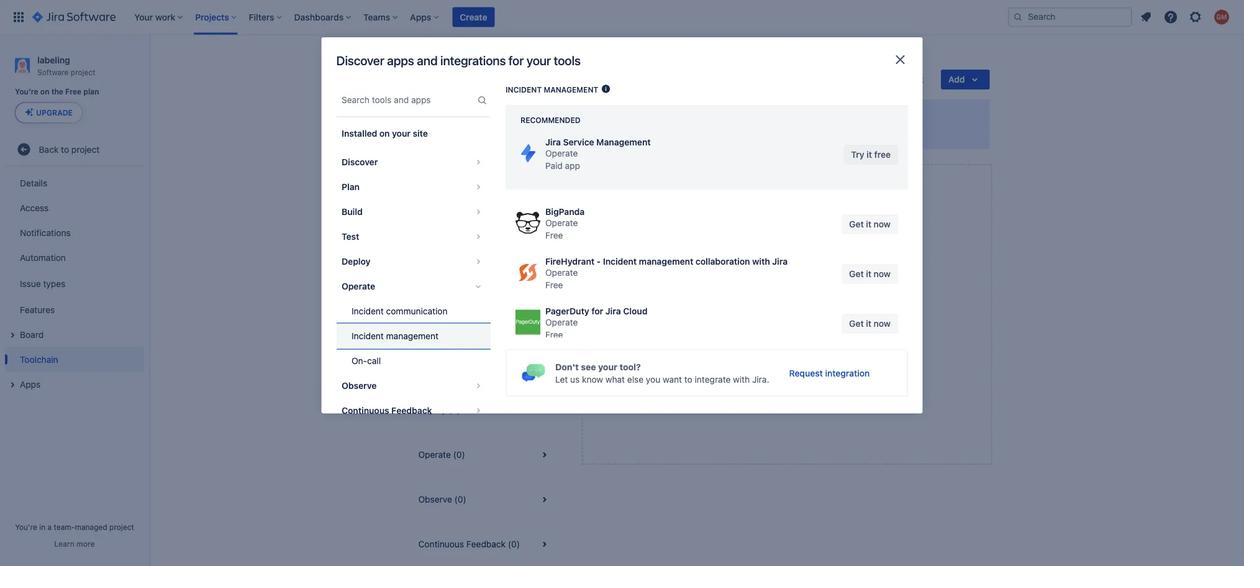Task type: describe. For each thing, give the bounding box(es) containing it.
details
[[20, 178, 47, 188]]

(1)
[[474, 181, 484, 191]]

notifications
[[20, 227, 71, 238]]

your right project on the top left
[[527, 53, 551, 68]]

for inside pagerduty for jira cloud operate free
[[591, 306, 603, 316]]

build for build
[[341, 207, 362, 217]]

management
[[596, 137, 651, 147]]

integrate
[[695, 374, 731, 384]]

free inside pagerduty for jira cloud operate free
[[545, 330, 563, 340]]

primary element
[[7, 0, 1009, 34]]

access
[[20, 203, 49, 213]]

and inside welcome to your project toolchain discover integrations for your tools, connect work to your project, and manage it all right here.
[[704, 128, 719, 138]]

tools inside 'dialog'
[[554, 53, 581, 68]]

project inside the labeling software project
[[71, 68, 95, 76]]

bigpanda
[[545, 207, 585, 217]]

it for management
[[866, 269, 872, 279]]

try
[[851, 149, 864, 160]]

in
[[39, 523, 46, 531]]

chevron icon pointing right image for observe
[[471, 378, 486, 393]]

-
[[597, 256, 601, 267]]

continuous feedback
[[341, 405, 432, 416]]

else
[[627, 374, 644, 384]]

to right back
[[61, 144, 69, 154]]

operate inside firehydrant - incident management collaboration with jira operate free
[[545, 268, 578, 278]]

installed on your site
[[341, 128, 428, 139]]

test button
[[336, 224, 491, 249]]

bigpanda operate free
[[545, 207, 585, 240]]

learn more
[[54, 539, 95, 548]]

jira service management logo image
[[515, 141, 540, 166]]

it inside welcome to your project toolchain discover integrations for your tools, connect work to your project, and manage it all right here.
[[756, 128, 761, 138]]

incident up on-call
[[351, 331, 384, 341]]

chevron icon pointing right image for discover
[[471, 155, 486, 170]]

right
[[774, 128, 793, 138]]

toolchain
[[554, 110, 597, 121]]

you're on the free plan
[[15, 87, 99, 96]]

here.
[[795, 128, 816, 138]]

add tool button
[[763, 355, 812, 375]]

projects
[[401, 52, 434, 62]]

cross-
[[730, 327, 756, 337]]

operate inside button
[[419, 450, 451, 460]]

add tool
[[770, 360, 804, 370]]

continuous feedback button
[[336, 398, 491, 423]]

add for your
[[726, 309, 745, 320]]

don't
[[555, 362, 579, 372]]

apps
[[387, 53, 414, 68]]

jira.
[[752, 374, 769, 384]]

feedback for continuous feedback (0)
[[467, 539, 506, 549]]

test for test
[[341, 231, 359, 242]]

test (0) button
[[404, 343, 567, 388]]

for inside welcome to your project toolchain discover integrations for your tools, connect work to your project, and manage it all right here.
[[526, 128, 537, 138]]

operate (0) button
[[404, 432, 567, 477]]

on for installed
[[379, 128, 390, 139]]

automation link
[[5, 245, 144, 270]]

observe for observe (0)
[[419, 494, 452, 505]]

project inside welcome to your project toolchain discover integrations for your tools, connect work to your project, and manage it all right here.
[[519, 110, 552, 121]]

installed
[[341, 128, 377, 139]]

installed on your site button
[[336, 121, 491, 146]]

all inside button
[[440, 181, 449, 191]]

0 vertical spatial incident management
[[506, 85, 598, 94]]

don't see your tool? let us know what else you want to integrate with jira.
[[555, 362, 769, 384]]

paid
[[545, 161, 563, 171]]

incident management button
[[336, 324, 491, 349]]

tools for view
[[451, 181, 471, 191]]

create button
[[453, 7, 495, 27]]

search image
[[1014, 12, 1023, 22]]

apps
[[20, 379, 41, 389]]

continuous feedback (0)
[[419, 539, 520, 549]]

issue
[[20, 278, 41, 289]]

it for cloud
[[866, 318, 872, 329]]

view all tools (1)
[[419, 181, 484, 191]]

manage
[[721, 128, 753, 138]]

add for tool
[[770, 360, 787, 370]]

deploy (0)
[[419, 405, 461, 415]]

pagerduty for jira cloud operate free
[[545, 306, 647, 340]]

pagerduty
[[545, 306, 589, 316]]

chevron icon pointing right image for continuous feedback
[[471, 403, 486, 418]]

automation
[[20, 252, 66, 263]]

you're for you're in a team-managed project
[[15, 523, 37, 531]]

try it free
[[851, 149, 891, 160]]

chevron icon pointing right image for build
[[471, 204, 486, 219]]

continuous feedback (0) button
[[404, 522, 567, 566]]

operate inside jira service management operate paid app
[[545, 148, 578, 158]]

0 horizontal spatial for
[[509, 53, 524, 68]]

pagerduty for jira cloud logo image
[[515, 310, 540, 335]]

cloud
[[623, 306, 647, 316]]

request integration
[[789, 368, 870, 378]]

issue types
[[20, 278, 65, 289]]

labeling link
[[449, 50, 480, 65]]

group containing details
[[5, 167, 144, 400]]

back
[[39, 144, 59, 154]]

bigpanda logo image
[[515, 210, 540, 235]]

operate button
[[336, 274, 491, 299]]

observe for observe
[[341, 381, 376, 391]]

free right the
[[65, 87, 82, 96]]

discover inside welcome to your project toolchain discover integrations for your tools, connect work to your project, and manage it all right here.
[[438, 128, 473, 138]]

chevron icon pointing right image for plan
[[471, 180, 486, 194]]

close modal image
[[893, 52, 908, 67]]

collaboration
[[696, 256, 750, 267]]

add
[[855, 327, 870, 337]]

whiteboarding
[[734, 339, 791, 349]]

deploy (0) button
[[404, 388, 567, 432]]

learn
[[54, 539, 74, 548]]

build (0) button
[[404, 298, 567, 343]]

features
[[20, 304, 55, 315]]

now for management
[[874, 269, 891, 279]]

access link
[[5, 195, 144, 220]]

details link
[[5, 170, 144, 195]]

back to project link
[[5, 137, 144, 162]]

get for management
[[849, 269, 864, 279]]

(0) for build (0)
[[441, 315, 453, 326]]

integrations inside 'dialog'
[[441, 53, 506, 68]]

site
[[413, 128, 428, 139]]

group inside 'discover apps and integrations for your tools' 'dialog'
[[336, 146, 491, 427]]

welcome
[[438, 110, 481, 121]]

types
[[43, 278, 65, 289]]

management inside button
[[386, 331, 438, 341]]

issue types link
[[5, 270, 144, 297]]

let
[[555, 374, 568, 384]]

software
[[37, 68, 69, 76]]

your down recommended
[[539, 128, 557, 138]]

want
[[663, 374, 682, 384]]

create
[[460, 12, 487, 22]]

firehydrant - incident management collaboration with jira operate free
[[545, 256, 788, 290]]

build for build (0)
[[419, 315, 439, 326]]

and inside add your tools to discover to improve cross-functional collaboration, add your team's whiteboarding and research tools.
[[793, 339, 808, 349]]

labeling for labeling
[[449, 52, 480, 62]]

app
[[565, 161, 580, 171]]



Task type: vqa. For each thing, say whether or not it's contained in the screenshot.
the bottom Now
yes



Task type: locate. For each thing, give the bounding box(es) containing it.
your left project,
[[651, 128, 669, 138]]

1 vertical spatial get it now
[[849, 269, 891, 279]]

it for operate
[[867, 149, 872, 160]]

continuous for continuous feedback (0)
[[419, 539, 464, 549]]

1 horizontal spatial deploy
[[419, 405, 446, 415]]

it
[[756, 128, 761, 138], [867, 149, 872, 160], [866, 219, 872, 229], [866, 269, 872, 279], [866, 318, 872, 329]]

1 vertical spatial tools
[[451, 181, 471, 191]]

back to project
[[39, 144, 100, 154]]

add up cross-
[[726, 309, 745, 320]]

0 horizontal spatial build
[[341, 207, 362, 217]]

0 vertical spatial observe
[[341, 381, 376, 391]]

apps button
[[5, 372, 144, 397]]

with left jira. at the right bottom of page
[[733, 374, 750, 384]]

1 vertical spatial for
[[526, 128, 537, 138]]

1 vertical spatial add
[[770, 360, 787, 370]]

discover up plan
[[341, 157, 378, 167]]

know
[[582, 374, 603, 384]]

1 vertical spatial management
[[639, 256, 693, 267]]

2 get from the top
[[849, 269, 864, 279]]

try it free button
[[844, 145, 898, 165]]

free inside firehydrant - incident management collaboration with jira operate free
[[545, 280, 563, 290]]

observe
[[341, 381, 376, 391], [419, 494, 452, 505]]

request integration button
[[782, 363, 877, 383]]

2 vertical spatial get it now button
[[842, 314, 898, 334]]

add your tools to discover to improve cross-functional collaboration, add your team's whiteboarding and research tools.
[[684, 309, 890, 349]]

on inside button
[[379, 128, 390, 139]]

feedback for continuous feedback
[[391, 405, 432, 416]]

deploy for deploy (0)
[[419, 405, 446, 415]]

operate inside "button"
[[341, 281, 375, 291]]

2 horizontal spatial management
[[639, 256, 693, 267]]

incident management inside button
[[351, 331, 438, 341]]

to right the want
[[684, 374, 692, 384]]

to right work
[[640, 128, 648, 138]]

Search tools and apps field
[[338, 89, 474, 111]]

operate down deploy (0)
[[419, 450, 451, 460]]

1 now from the top
[[874, 219, 891, 229]]

project settings
[[495, 52, 558, 62]]

collaboration,
[[798, 327, 853, 337]]

management inside firehydrant - incident management collaboration with jira operate free
[[639, 256, 693, 267]]

your inside the don't see your tool? let us know what else you want to integrate with jira.
[[598, 362, 617, 372]]

1 horizontal spatial test
[[419, 360, 435, 370]]

0 vertical spatial deploy
[[341, 256, 370, 267]]

1 horizontal spatial all
[[763, 128, 772, 138]]

0 horizontal spatial labeling
[[37, 55, 70, 65]]

tools,
[[559, 128, 581, 138]]

0 horizontal spatial with
[[733, 374, 750, 384]]

0 vertical spatial you're
[[15, 87, 38, 96]]

upgrade button
[[16, 103, 82, 123]]

incident right the -
[[603, 256, 637, 267]]

0 vertical spatial management
[[544, 85, 598, 94]]

1 horizontal spatial continuous
[[419, 539, 464, 549]]

tools
[[554, 53, 581, 68], [451, 181, 471, 191], [771, 309, 794, 320]]

2 you're from the top
[[15, 523, 37, 531]]

(0)
[[441, 315, 453, 326], [438, 360, 450, 370], [449, 405, 461, 415], [453, 450, 465, 460], [455, 494, 467, 505], [508, 539, 520, 549]]

1 vertical spatial now
[[874, 269, 891, 279]]

1 horizontal spatial incident management
[[506, 85, 598, 94]]

0 horizontal spatial and
[[417, 53, 438, 68]]

0 vertical spatial for
[[509, 53, 524, 68]]

to right welcome
[[484, 110, 493, 121]]

all right view
[[440, 181, 449, 191]]

1 chevron icon pointing right image from the top
[[471, 155, 486, 170]]

0 horizontal spatial feedback
[[391, 405, 432, 416]]

1 you're from the top
[[15, 87, 38, 96]]

tools up functional
[[771, 309, 794, 320]]

0 horizontal spatial incident management
[[351, 331, 438, 341]]

view
[[419, 181, 438, 191]]

on-call
[[351, 356, 381, 366]]

jira inside firehydrant - incident management collaboration with jira operate free
[[772, 256, 788, 267]]

test (0)
[[419, 360, 450, 370]]

1 horizontal spatial labeling
[[449, 52, 480, 62]]

0 vertical spatial tools
[[554, 53, 581, 68]]

1 get from the top
[[849, 219, 864, 229]]

free
[[874, 149, 891, 160]]

your up cross-
[[747, 309, 768, 320]]

1 vertical spatial and
[[704, 128, 719, 138]]

1 horizontal spatial build
[[419, 315, 439, 326]]

0 horizontal spatial management
[[386, 331, 438, 341]]

chevron icon pointing right image
[[471, 155, 486, 170], [471, 180, 486, 194], [471, 204, 486, 219], [471, 229, 486, 244], [471, 254, 486, 269], [471, 378, 486, 393], [471, 403, 486, 418]]

0 vertical spatial build
[[341, 207, 362, 217]]

management
[[544, 85, 598, 94], [639, 256, 693, 267], [386, 331, 438, 341]]

2 get it now from the top
[[849, 269, 891, 279]]

2 vertical spatial get it now
[[849, 318, 891, 329]]

1 get it now button from the top
[[842, 214, 898, 234]]

chevron icon pointing right image inside observe button
[[471, 378, 486, 393]]

0 horizontal spatial continuous
[[341, 405, 389, 416]]

7 chevron icon pointing right image from the top
[[471, 403, 486, 418]]

project up details link
[[71, 144, 100, 154]]

project up jira service management logo
[[519, 110, 552, 121]]

to inside the don't see your tool? let us know what else you want to integrate with jira.
[[684, 374, 692, 384]]

get it now for management
[[849, 269, 891, 279]]

your up jira service management logo
[[496, 110, 516, 121]]

management left collaboration
[[639, 256, 693, 267]]

features link
[[5, 297, 144, 322]]

0 vertical spatial test
[[341, 231, 359, 242]]

plan
[[83, 87, 99, 96]]

1 horizontal spatial management
[[544, 85, 598, 94]]

incident left communication
[[351, 306, 384, 316]]

1 vertical spatial toolchain
[[20, 354, 58, 364]]

1 vertical spatial incident management
[[351, 331, 438, 341]]

1 vertical spatial get
[[849, 269, 864, 279]]

on left the
[[40, 87, 49, 96]]

toolchain down board
[[20, 354, 58, 364]]

incident
[[506, 85, 542, 94], [603, 256, 637, 267], [351, 306, 384, 316], [351, 331, 384, 341]]

your inside button
[[392, 128, 410, 139]]

communication
[[386, 306, 447, 316]]

tools inside add your tools to discover to improve cross-functional collaboration, add your team's whiteboarding and research tools.
[[771, 309, 794, 320]]

0 horizontal spatial group
[[5, 167, 144, 400]]

toolchain down "projects" link
[[404, 71, 466, 88]]

with inside the don't see your tool? let us know what else you want to integrate with jira.
[[733, 374, 750, 384]]

0 vertical spatial now
[[874, 219, 891, 229]]

toolchain link
[[5, 347, 144, 372]]

(0) for observe (0)
[[455, 494, 467, 505]]

0 vertical spatial feedback
[[391, 405, 432, 416]]

4 chevron icon pointing right image from the top
[[471, 229, 486, 244]]

add inside add your tools to discover to improve cross-functional collaboration, add your team's whiteboarding and research tools.
[[726, 309, 745, 320]]

discover down welcome
[[438, 128, 473, 138]]

with
[[752, 256, 770, 267], [733, 374, 750, 384]]

Search field
[[1009, 7, 1133, 27]]

jira service management operate paid app
[[545, 137, 651, 171]]

5 chevron icon pointing right image from the top
[[471, 254, 486, 269]]

jira left cloud
[[605, 306, 621, 316]]

1 vertical spatial continuous
[[419, 539, 464, 549]]

observe down operate (0)
[[419, 494, 452, 505]]

settings
[[526, 52, 558, 62]]

your
[[527, 53, 551, 68], [496, 110, 516, 121], [539, 128, 557, 138], [651, 128, 669, 138], [392, 128, 410, 139], [747, 309, 768, 320], [873, 327, 890, 337], [598, 362, 617, 372]]

add inside button
[[770, 360, 787, 370]]

1 horizontal spatial on
[[379, 128, 390, 139]]

1 vertical spatial jira
[[772, 256, 788, 267]]

0 horizontal spatial deploy
[[341, 256, 370, 267]]

align engineers on incident management processes image
[[601, 84, 611, 94]]

your right add in the right bottom of the page
[[873, 327, 890, 337]]

labeling for labeling software project
[[37, 55, 70, 65]]

deploy inside 'discover apps and integrations for your tools' 'dialog'
[[341, 256, 370, 267]]

2 horizontal spatial for
[[591, 306, 603, 316]]

tools up "toolchain"
[[554, 53, 581, 68]]

and up tool
[[793, 339, 808, 349]]

get it now button
[[842, 214, 898, 234], [842, 264, 898, 284], [842, 314, 898, 334]]

free down bigpanda
[[545, 230, 563, 240]]

0 vertical spatial jira
[[545, 137, 561, 147]]

build inside 'discover apps and integrations for your tools' 'dialog'
[[341, 207, 362, 217]]

labeling inside the labeling software project
[[37, 55, 70, 65]]

for
[[509, 53, 524, 68], [526, 128, 537, 138], [591, 306, 603, 316]]

1 vertical spatial with
[[733, 374, 750, 384]]

2 vertical spatial get
[[849, 318, 864, 329]]

and
[[417, 53, 438, 68], [704, 128, 719, 138], [793, 339, 808, 349]]

discover up collaboration,
[[808, 309, 848, 320]]

tools for add
[[771, 309, 794, 320]]

0 horizontal spatial all
[[440, 181, 449, 191]]

test for test (0)
[[419, 360, 435, 370]]

jira inside jira service management operate paid app
[[545, 137, 561, 147]]

integrations down create button
[[441, 53, 506, 68]]

2 horizontal spatial tools
[[771, 309, 794, 320]]

free inside bigpanda operate free
[[545, 230, 563, 240]]

discover left the apps
[[336, 53, 384, 68]]

1 horizontal spatial for
[[526, 128, 537, 138]]

1 horizontal spatial feedback
[[467, 539, 506, 549]]

jira right collaboration
[[772, 256, 788, 267]]

apps image image
[[522, 364, 545, 382]]

operate down bigpanda
[[545, 218, 578, 228]]

0 horizontal spatial test
[[341, 231, 359, 242]]

jira down recommended
[[545, 137, 561, 147]]

0 vertical spatial get
[[849, 219, 864, 229]]

2 vertical spatial management
[[386, 331, 438, 341]]

integration
[[825, 368, 870, 378]]

0 horizontal spatial add
[[726, 309, 745, 320]]

and inside 'dialog'
[[417, 53, 438, 68]]

project right managed
[[109, 523, 134, 531]]

integrations up jira service management logo
[[476, 128, 523, 138]]

1 horizontal spatial observe
[[419, 494, 452, 505]]

discover apps and integrations for your tools dialog
[[322, 37, 923, 455]]

chevron icon pointing right image inside discover button
[[471, 155, 486, 170]]

management down incident communication button
[[386, 331, 438, 341]]

2 now from the top
[[874, 269, 891, 279]]

firehydrant - incident management collaboration with jira logo image
[[515, 260, 540, 285]]

discover inside add your tools to discover to improve cross-functional collaboration, add your team's whiteboarding and research tools.
[[808, 309, 848, 320]]

3 get from the top
[[849, 318, 864, 329]]

tools inside button
[[451, 181, 471, 191]]

give
[[865, 74, 884, 85]]

chevron icon pointing down image
[[471, 279, 486, 294]]

to up collaboration,
[[796, 309, 805, 320]]

labeling
[[449, 52, 480, 62], [37, 55, 70, 65]]

observe down on-
[[341, 381, 376, 391]]

3 get it now button from the top
[[842, 314, 898, 334]]

observe inside group
[[341, 381, 376, 391]]

for right pagerduty
[[591, 306, 603, 316]]

2 vertical spatial jira
[[605, 306, 621, 316]]

1 horizontal spatial tools
[[554, 53, 581, 68]]

incident management down incident communication
[[351, 331, 438, 341]]

all inside welcome to your project toolchain discover integrations for your tools, connect work to your project, and manage it all right here.
[[763, 128, 772, 138]]

a
[[48, 523, 52, 531]]

and right project,
[[704, 128, 719, 138]]

2 vertical spatial and
[[793, 339, 808, 349]]

0 vertical spatial and
[[417, 53, 438, 68]]

chevron icon pointing right image for test
[[471, 229, 486, 244]]

operate down firehydrant
[[545, 268, 578, 278]]

give feedback button
[[841, 70, 932, 89]]

test inside button
[[341, 231, 359, 242]]

labeling down create button
[[449, 52, 480, 62]]

you're left the in
[[15, 523, 37, 531]]

1 vertical spatial feedback
[[467, 539, 506, 549]]

incident management up recommended
[[506, 85, 598, 94]]

integrations
[[441, 53, 506, 68], [476, 128, 523, 138]]

operate inside bigpanda operate free
[[545, 218, 578, 228]]

2 vertical spatial tools
[[771, 309, 794, 320]]

3 chevron icon pointing right image from the top
[[471, 204, 486, 219]]

test down plan
[[341, 231, 359, 242]]

functional
[[756, 327, 796, 337]]

1 horizontal spatial add
[[770, 360, 787, 370]]

0 horizontal spatial on
[[40, 87, 49, 96]]

1 vertical spatial build
[[419, 315, 439, 326]]

chevron icon pointing right image inside continuous feedback button
[[471, 403, 486, 418]]

now
[[874, 219, 891, 229], [874, 269, 891, 279], [874, 318, 891, 329]]

free down pagerduty
[[545, 330, 563, 340]]

you're for you're on the free plan
[[15, 87, 38, 96]]

feedback down observe (0) button
[[467, 539, 506, 549]]

incident communication
[[351, 306, 447, 316]]

view all tools (1) button
[[404, 164, 567, 209]]

observe (0)
[[419, 494, 467, 505]]

continuous inside group
[[341, 405, 389, 416]]

get it now
[[849, 219, 891, 229], [849, 269, 891, 279], [849, 318, 891, 329]]

chevron icon pointing right image inside plan button
[[471, 180, 486, 194]]

0 vertical spatial add
[[726, 309, 745, 320]]

continuous down on-call
[[341, 405, 389, 416]]

operate up paid at the left of page
[[545, 148, 578, 158]]

plan button
[[336, 175, 491, 199]]

0 vertical spatial integrations
[[441, 53, 506, 68]]

2 horizontal spatial jira
[[772, 256, 788, 267]]

0 vertical spatial continuous
[[341, 405, 389, 416]]

you're up 'upgrade' "button"
[[15, 87, 38, 96]]

1 vertical spatial observe
[[419, 494, 452, 505]]

learn more button
[[54, 539, 95, 549]]

(0) for operate (0)
[[453, 450, 465, 460]]

feedback
[[391, 405, 432, 416], [467, 539, 506, 549]]

projects link
[[401, 50, 434, 65]]

deploy
[[341, 256, 370, 267], [419, 405, 446, 415]]

2 vertical spatial for
[[591, 306, 603, 316]]

jira inside pagerduty for jira cloud operate free
[[605, 306, 621, 316]]

chevron icon pointing right image for deploy
[[471, 254, 486, 269]]

1 vertical spatial integrations
[[476, 128, 523, 138]]

tools left "(1)"
[[451, 181, 471, 191]]

you're
[[15, 87, 38, 96], [15, 523, 37, 531]]

research
[[811, 339, 846, 349]]

plan
[[341, 182, 359, 192]]

incident inside firehydrant - incident management collaboration with jira operate free
[[603, 256, 637, 267]]

board
[[20, 329, 44, 340]]

0 vertical spatial get it now button
[[842, 214, 898, 234]]

call
[[367, 356, 381, 366]]

continuous for continuous feedback
[[341, 405, 389, 416]]

project up plan
[[71, 68, 95, 76]]

chevron icon pointing right image inside the build button
[[471, 204, 486, 219]]

0 vertical spatial all
[[763, 128, 772, 138]]

for left settings
[[509, 53, 524, 68]]

incident down project settings link
[[506, 85, 542, 94]]

create banner
[[0, 0, 1245, 35]]

tool?
[[620, 362, 641, 372]]

operate inside pagerduty for jira cloud operate free
[[545, 317, 578, 327]]

1 vertical spatial all
[[440, 181, 449, 191]]

chevron icon pointing right image inside test button
[[471, 229, 486, 244]]

0 vertical spatial on
[[40, 87, 49, 96]]

jira
[[545, 137, 561, 147], [772, 256, 788, 267], [605, 306, 621, 316]]

get it now for cloud
[[849, 318, 891, 329]]

feedback down observe button
[[391, 405, 432, 416]]

get it now button for management
[[842, 264, 898, 284]]

deploy for deploy
[[341, 256, 370, 267]]

1 horizontal spatial jira
[[605, 306, 621, 316]]

project
[[71, 68, 95, 76], [519, 110, 552, 121], [71, 144, 100, 154], [109, 523, 134, 531]]

1 vertical spatial test
[[419, 360, 435, 370]]

get for cloud
[[849, 318, 864, 329]]

1 vertical spatial deploy
[[419, 405, 446, 415]]

0 vertical spatial toolchain
[[404, 71, 466, 88]]

continuous down observe (0)
[[419, 539, 464, 549]]

1 vertical spatial you're
[[15, 523, 37, 531]]

6 chevron icon pointing right image from the top
[[471, 378, 486, 393]]

discover inside discover button
[[341, 157, 378, 167]]

your left site
[[392, 128, 410, 139]]

1 horizontal spatial and
[[704, 128, 719, 138]]

observe (0) button
[[404, 477, 567, 522]]

3 get it now from the top
[[849, 318, 891, 329]]

you
[[646, 374, 660, 384]]

2 get it now button from the top
[[842, 264, 898, 284]]

operate down pagerduty
[[545, 317, 578, 327]]

test up observe button
[[419, 360, 435, 370]]

and right the apps
[[417, 53, 438, 68]]

1 vertical spatial on
[[379, 128, 390, 139]]

feedback inside continuous feedback (0) button
[[467, 539, 506, 549]]

feedback inside continuous feedback button
[[391, 405, 432, 416]]

get
[[849, 219, 864, 229], [849, 269, 864, 279], [849, 318, 864, 329]]

(0) for deploy (0)
[[449, 405, 461, 415]]

0 horizontal spatial jira
[[545, 137, 561, 147]]

0 vertical spatial with
[[752, 256, 770, 267]]

1 get it now from the top
[[849, 219, 891, 229]]

on-
[[351, 356, 367, 366]]

build (0)
[[419, 315, 453, 326]]

for up jira service management logo
[[526, 128, 537, 138]]

(0) for test (0)
[[438, 360, 450, 370]]

get it now button for cloud
[[842, 314, 898, 334]]

work
[[619, 128, 638, 138]]

2 chevron icon pointing right image from the top
[[471, 180, 486, 194]]

team-
[[54, 523, 75, 531]]

connect
[[584, 128, 616, 138]]

jira software image
[[32, 10, 116, 25], [32, 10, 116, 25]]

service
[[563, 137, 594, 147]]

team's
[[704, 339, 731, 349]]

free down firehydrant
[[545, 280, 563, 290]]

you're in a team-managed project
[[15, 523, 134, 531]]

deploy button
[[336, 249, 491, 274]]

management up "toolchain"
[[544, 85, 598, 94]]

group containing discover
[[336, 146, 491, 427]]

your up what
[[598, 362, 617, 372]]

1 horizontal spatial with
[[752, 256, 770, 267]]

discover button
[[336, 150, 491, 175]]

1 vertical spatial get it now button
[[842, 264, 898, 284]]

0 horizontal spatial tools
[[451, 181, 471, 191]]

2 vertical spatial now
[[874, 318, 891, 329]]

with right collaboration
[[752, 256, 770, 267]]

(0) inside button
[[438, 360, 450, 370]]

now for cloud
[[874, 318, 891, 329]]

3 now from the top
[[874, 318, 891, 329]]

all left 'right'
[[763, 128, 772, 138]]

0 horizontal spatial toolchain
[[20, 354, 58, 364]]

toolchain
[[404, 71, 466, 88], [20, 354, 58, 364]]

2 horizontal spatial and
[[793, 339, 808, 349]]

with inside firehydrant - incident management collaboration with jira operate free
[[752, 256, 770, 267]]

0 vertical spatial get it now
[[849, 219, 891, 229]]

labeling up software
[[37, 55, 70, 65]]

integrations inside welcome to your project toolchain discover integrations for your tools, connect work to your project, and manage it all right here.
[[476, 128, 523, 138]]

chevron icon pointing right image inside "deploy" button
[[471, 254, 486, 269]]

on right installed
[[379, 128, 390, 139]]

1 horizontal spatial group
[[336, 146, 491, 427]]

to inside add your tools to discover to improve cross-functional collaboration, add your team's whiteboarding and research tools.
[[796, 309, 805, 320]]

tool
[[789, 360, 804, 370]]

1 horizontal spatial toolchain
[[404, 71, 466, 88]]

0 horizontal spatial observe
[[341, 381, 376, 391]]

add left tool
[[770, 360, 787, 370]]

recommended
[[520, 116, 581, 124]]

test inside button
[[419, 360, 435, 370]]

on for you're
[[40, 87, 49, 96]]

group
[[336, 146, 491, 427], [5, 167, 144, 400]]

project
[[495, 52, 523, 62]]

operate up incident communication
[[341, 281, 375, 291]]



